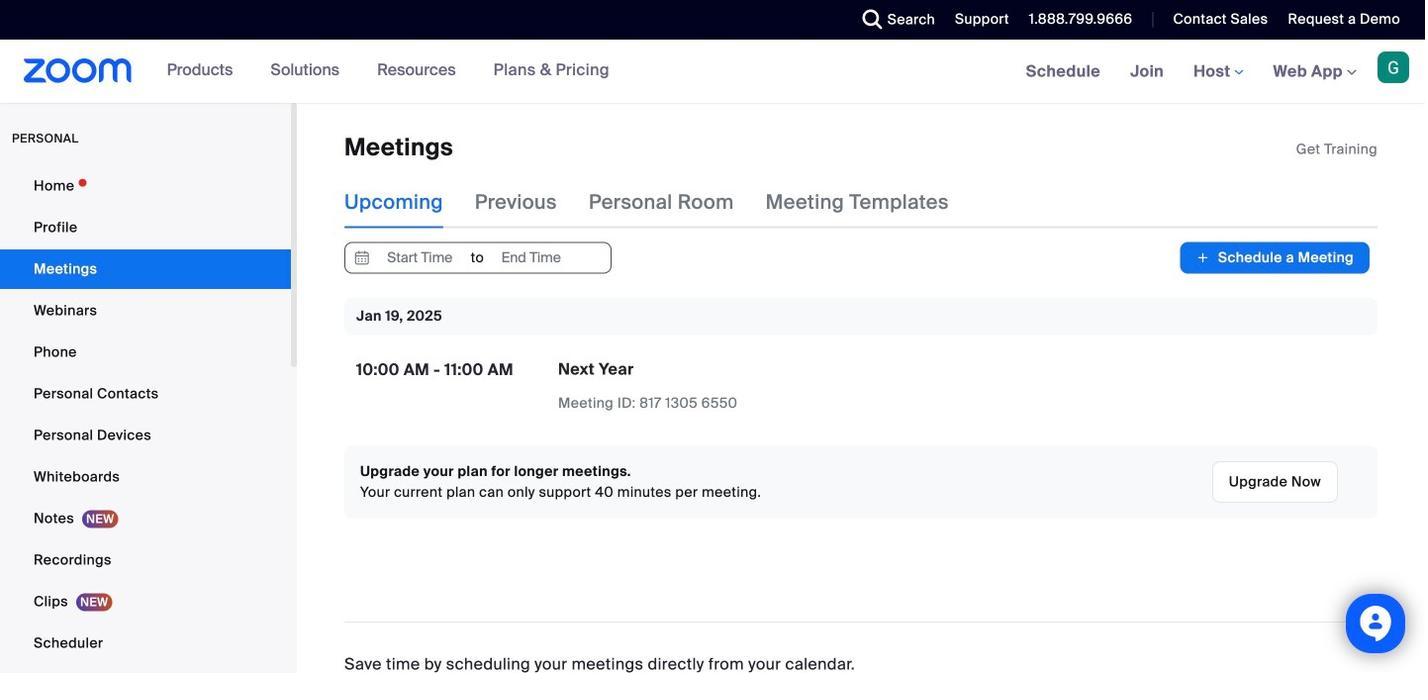 Task type: describe. For each thing, give the bounding box(es) containing it.
meetings navigation
[[1011, 40, 1426, 104]]

profile picture image
[[1378, 51, 1410, 83]]

product information navigation
[[152, 40, 625, 103]]

add image
[[1196, 248, 1211, 268]]

tabs of meeting tab list
[[345, 177, 981, 228]]

1 vertical spatial application
[[558, 359, 905, 414]]

Date Range Picker Start field
[[374, 243, 466, 273]]

next year element
[[558, 359, 634, 380]]



Task type: vqa. For each thing, say whether or not it's contained in the screenshot.
the bottommost APPLICATION
yes



Task type: locate. For each thing, give the bounding box(es) containing it.
0 horizontal spatial application
[[558, 359, 905, 414]]

date image
[[350, 243, 374, 273]]

Date Range Picker End field
[[486, 243, 577, 273]]

banner
[[0, 40, 1426, 104]]

application
[[1297, 140, 1378, 159], [558, 359, 905, 414]]

zoom logo image
[[24, 58, 132, 83]]

0 vertical spatial application
[[1297, 140, 1378, 159]]

1 horizontal spatial application
[[1297, 140, 1378, 159]]

personal menu menu
[[0, 166, 291, 673]]



